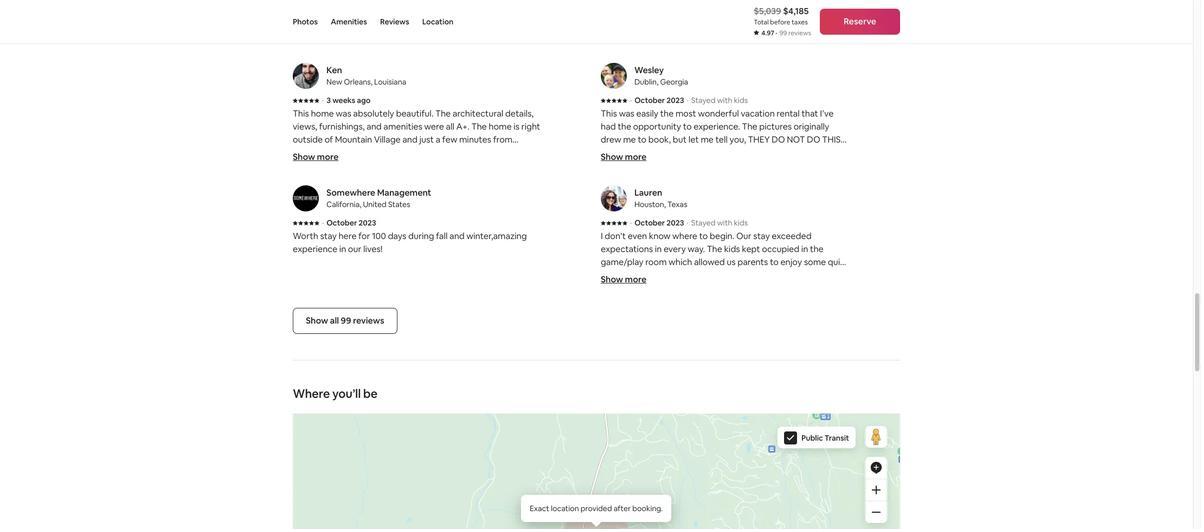 Task type: vqa. For each thing, say whether or not it's contained in the screenshot.
COLUMBIA, in Vancouver Island, British Columbia, Canada
no



Task type: locate. For each thing, give the bounding box(es) containing it.
1 vertical spatial have
[[435, 186, 454, 198]]

2 vertical spatial views
[[682, 296, 704, 307]]

0 horizontal spatial that
[[412, 147, 428, 158]]

0 vertical spatial telluride.
[[338, 147, 373, 158]]

with inside the i don't even know where to begin. our stay exceeded expectations in every way. the kids kept occupied in the game/play room which allowed us parents to enjoy some quiet time while surrounded by the most beautiful scenery. we almost didn't want to leave the house, because the beauty was right there. the views are absolutely spectacular and we had regular visits from a family of white tail deer and some cute little bunnies. thanks to jon-marc and gigi for sharing their beautiful home with us! if they'll have us again, we'll definitely be back. this is, by far, the most phenomenal airbnb i've ever experienced.
[[684, 335, 701, 346]]

weeks
[[333, 96, 356, 105]]

could
[[411, 186, 433, 198]]

1 stay from the left
[[320, 231, 337, 242]]

be left back.
[[640, 348, 651, 359]]

here inside worth stay here for 100 days during fall and winter,amazing experience in our lives!
[[339, 231, 357, 242]]

pictures
[[760, 121, 792, 132]]

have up everything
[[707, 160, 726, 171]]

1 vertical spatial had
[[601, 309, 616, 320]]

1 · october 2023 · stayed with kids from the top
[[630, 96, 748, 105]]

was right it
[[828, 173, 843, 184]]

i right unique.
[[761, 186, 763, 198]]

· october 2023 · stayed with kids up "where"
[[630, 218, 748, 228]]

of down furnishings,
[[325, 134, 333, 145]]

kids down begin.
[[725, 244, 740, 255]]

views up the entire
[[404, 160, 427, 171]]

by up leave
[[692, 270, 702, 281]]

· october 2023 · stayed with kids
[[630, 96, 748, 105], [630, 218, 748, 228]]

i've
[[821, 108, 834, 119], [601, 361, 615, 372]]

0 horizontal spatial me
[[623, 134, 636, 145]]

show for game/play
[[601, 274, 624, 285]]

from up located
[[493, 134, 513, 145]]

1 horizontal spatial just
[[768, 173, 782, 184]]

show more for of
[[293, 151, 339, 163]]

while inside this was easily the most wonderful vacation rental that i've had the opportunity to experience. the pictures originally drew me to book, but let me tell you, they do not do this place justice. this place is dreamy. the views were amazing. we happened to have snow while we were there and it added to the ambiance. everything was just as listed. it was comfortable, clean, and most all unique. i would visit here time and time again, in fact we plan on it.
[[751, 160, 772, 171]]

2 vertical spatial have
[[749, 335, 768, 346]]

october
[[635, 96, 665, 105], [327, 218, 357, 228], [635, 218, 665, 228]]

wesley
[[635, 65, 664, 76]]

1 vertical spatial some
[[810, 309, 832, 320]]

and inside worth stay here for 100 days during fall and winter,amazing experience in our lives!
[[450, 231, 465, 242]]

before
[[771, 18, 791, 27]]

0 horizontal spatial do
[[772, 134, 786, 145]]

me
[[623, 134, 636, 145], [701, 134, 714, 145]]

4.97
[[762, 29, 775, 37]]

2023 down 'georgia'
[[667, 96, 684, 105]]

marc inside this home was absolutely beautiful. the architectural details, views, furnishings, and amenities were all a+.  the home is right outside of mountain village and just a few minutes from downtown telluride. the area that the home is located is extremely peaceful and the views from the home may possibly be the best in the entire area. the home came equipped with everything we could have possibly needed, plus more. i would definitely recommend jon-marc and gigi's home to anyone traveling to telluride.
[[474, 199, 494, 211]]

marc
[[474, 199, 494, 211], [735, 322, 755, 333]]

1 vertical spatial definitely
[[601, 348, 639, 359]]

i inside this home was absolutely beautiful. the architectural details, views, furnishings, and amenities were all a+.  the home is right outside of mountain village and just a few minutes from downtown telluride. the area that the home is located is extremely peaceful and the views from the home may possibly be the best in the entire area. the home came equipped with everything we could have possibly needed, plus more. i would definitely recommend jon-marc and gigi's home to anyone traveling to telluride.
[[336, 199, 338, 211]]

best
[[355, 173, 373, 184]]

this
[[293, 108, 309, 119], [601, 108, 617, 119], [667, 147, 684, 158], [676, 348, 692, 359]]

again, up phenomenal
[[781, 335, 804, 346]]

0 horizontal spatial right
[[522, 121, 541, 132]]

time down there
[[829, 186, 847, 198]]

most up plan
[[697, 186, 718, 198]]

2 me from the left
[[701, 134, 714, 145]]

us
[[727, 257, 736, 268], [770, 335, 779, 346]]

of inside this home was absolutely beautiful. the architectural details, views, furnishings, and amenities were all a+.  the home is right outside of mountain village and just a few minutes from downtown telluride. the area that the home is located is extremely peaceful and the views from the home may possibly be the best in the entire area. the home came equipped with everything we could have possibly needed, plus more. i would definitely recommend jon-marc and gigi's home to anyone traveling to telluride.
[[325, 134, 333, 145]]

lauren image
[[601, 186, 627, 212]]

2 horizontal spatial from
[[670, 309, 689, 320]]

were
[[424, 121, 444, 132], [792, 147, 812, 158], [787, 160, 807, 171]]

$5,039
[[754, 5, 782, 17]]

2 vertical spatial kids
[[725, 244, 740, 255]]

0 vertical spatial some
[[804, 257, 826, 268]]

2 · october 2023 · stayed with kids from the top
[[630, 218, 748, 228]]

0 vertical spatial we
[[639, 160, 652, 171]]

a+.
[[457, 121, 470, 132]]

october up know
[[635, 218, 665, 228]]

0 horizontal spatial views
[[404, 160, 427, 171]]

that right area
[[412, 147, 428, 158]]

architectural
[[453, 108, 504, 119]]

0 horizontal spatial we
[[639, 160, 652, 171]]

amenities
[[331, 17, 367, 27]]

99
[[780, 29, 788, 37], [341, 315, 351, 327]]

is inside this was easily the most wonderful vacation rental that i've had the opportunity to experience. the pictures originally drew me to book, but let me tell you, they do not do this place justice. this place is dreamy. the views were amazing. we happened to have snow while we were there and it added to the ambiance. everything was just as listed. it was comfortable, clean, and most all unique. i would visit here time and time again, in fact we plan on it.
[[709, 147, 715, 158]]

wesley dublin, georgia
[[635, 65, 689, 87]]

and right fall
[[450, 231, 465, 242]]

outside
[[293, 134, 323, 145]]

1 vertical spatial time
[[618, 199, 636, 211]]

0 vertical spatial views
[[768, 147, 790, 158]]

1 vertical spatial us
[[770, 335, 779, 346]]

most
[[676, 108, 697, 119], [697, 186, 718, 198], [719, 270, 740, 281], [745, 348, 766, 359]]

for left 100
[[359, 231, 370, 242]]

was up furnishings,
[[336, 108, 352, 119]]

1 vertical spatial possibly
[[456, 186, 489, 198]]

for
[[359, 231, 370, 242], [791, 322, 803, 333]]

management
[[377, 187, 432, 199]]

peaceful
[[335, 160, 370, 171]]

0 horizontal spatial a
[[436, 134, 441, 145]]

100
[[372, 231, 386, 242]]

kids up our
[[734, 218, 748, 228]]

1 vertical spatial were
[[792, 147, 812, 158]]

georgia
[[661, 77, 689, 87]]

i've left the ever
[[601, 361, 615, 372]]

0 horizontal spatial reviews
[[353, 315, 385, 327]]

1 horizontal spatial absolutely
[[721, 296, 762, 307]]

by right is,
[[704, 348, 714, 359]]

from
[[493, 134, 513, 145], [429, 160, 448, 171], [670, 309, 689, 320]]

in down exceeded on the top right of the page
[[802, 244, 809, 255]]

do down originally at the right top of page
[[807, 134, 821, 145]]

dublin,
[[635, 77, 659, 87]]

0 vertical spatial beautiful
[[742, 270, 777, 281]]

us down gigi
[[770, 335, 779, 346]]

needed,
[[491, 186, 523, 198]]

we inside the i don't even know where to begin. our stay exceeded expectations in every way. the kids kept occupied in the game/play room which allowed us parents to enjoy some quiet time while surrounded by the most beautiful scenery. we almost didn't want to leave the house, because the beauty was right there. the views are absolutely spectacular and we had regular visits from a family of white tail deer and some cute little bunnies. thanks to jon-marc and gigi for sharing their beautiful home with us! if they'll have us again, we'll definitely be back. this is, by far, the most phenomenal airbnb i've ever experienced.
[[814, 270, 827, 281]]

0 horizontal spatial of
[[325, 134, 333, 145]]

show more button down outside
[[293, 151, 339, 164]]

1 horizontal spatial beautiful
[[742, 270, 777, 281]]

99 for all
[[341, 315, 351, 327]]

0 vertical spatial just
[[420, 134, 434, 145]]

0 horizontal spatial possibly
[[293, 173, 325, 184]]

zoom in image
[[872, 486, 881, 495]]

show more down drew
[[601, 151, 647, 163]]

99 for ·
[[780, 29, 788, 37]]

of left the white
[[724, 309, 732, 320]]

we inside this was easily the most wonderful vacation rental that i've had the opportunity to experience. the pictures originally drew me to book, but let me tell you, they do not do this place justice. this place is dreamy. the views were amazing. we happened to have snow while we were there and it added to the ambiance. everything was just as listed. it was comfortable, clean, and most all unique. i would visit here time and time again, in fact we plan on it.
[[639, 160, 652, 171]]

lives!
[[364, 244, 383, 255]]

from inside the i don't even know where to begin. our stay exceeded expectations in every way. the kids kept occupied in the game/play room which allowed us parents to enjoy some quiet time while surrounded by the most beautiful scenery. we almost didn't want to leave the house, because the beauty was right there. the views are absolutely spectacular and we had regular visits from a family of white tail deer and some cute little bunnies. thanks to jon-marc and gigi for sharing their beautiful home with us! if they'll have us again, we'll definitely be back. this is, by far, the most phenomenal airbnb i've ever experienced.
[[670, 309, 689, 320]]

right inside the i don't even know where to begin. our stay exceeded expectations in every way. the kids kept occupied in the game/play room which allowed us parents to enjoy some quiet time while surrounded by the most beautiful scenery. we almost didn't want to leave the house, because the beauty was right there. the views are absolutely spectacular and we had regular visits from a family of white tail deer and some cute little bunnies. thanks to jon-marc and gigi for sharing their beautiful home with us! if they'll have us again, we'll definitely be back. this is, by far, the most phenomenal airbnb i've ever experienced.
[[619, 296, 637, 307]]

0 vertical spatial a
[[436, 134, 441, 145]]

1 horizontal spatial we
[[814, 270, 827, 281]]

to right want
[[677, 283, 686, 294]]

1 vertical spatial views
[[404, 160, 427, 171]]

0 vertical spatial marc
[[474, 199, 494, 211]]

were up few at left
[[424, 121, 444, 132]]

somewhere management image
[[293, 186, 319, 212]]

do down pictures
[[772, 134, 786, 145]]

somewhere management image
[[293, 186, 319, 212]]

2 horizontal spatial all
[[720, 186, 728, 198]]

1 vertical spatial jon-
[[717, 322, 735, 333]]

is,
[[694, 348, 702, 359]]

this left is,
[[676, 348, 692, 359]]

1 vertical spatial here
[[339, 231, 357, 242]]

justice.
[[630, 147, 665, 158]]

0 vertical spatial be
[[327, 173, 338, 184]]

· october 2023 · stayed with kids down 'georgia'
[[630, 96, 748, 105]]

i left don't
[[601, 231, 603, 242]]

marc down "needed,"
[[474, 199, 494, 211]]

1 horizontal spatial views
[[682, 296, 704, 307]]

1 horizontal spatial while
[[751, 160, 772, 171]]

right
[[522, 121, 541, 132], [619, 296, 637, 307]]

0 horizontal spatial have
[[435, 186, 454, 198]]

0 horizontal spatial be
[[327, 173, 338, 184]]

0 vertical spatial had
[[601, 121, 616, 132]]

we up 'states'
[[398, 186, 409, 198]]

1 horizontal spatial have
[[707, 160, 726, 171]]

beautiful down "little"
[[622, 335, 657, 346]]

possibly up equipped
[[293, 173, 325, 184]]

this up drew
[[601, 108, 617, 119]]

while right snow
[[751, 160, 772, 171]]

google map
showing 1 point of interest. region
[[292, 356, 986, 530]]

0 vertical spatial stayed
[[692, 96, 716, 105]]

2 vertical spatial from
[[670, 309, 689, 320]]

little
[[621, 322, 639, 333]]

beautiful
[[742, 270, 777, 281], [622, 335, 657, 346]]

amazing.
[[601, 160, 637, 171]]

absolutely
[[353, 108, 394, 119], [721, 296, 762, 307]]

0 horizontal spatial 99
[[341, 315, 351, 327]]

i up anyone
[[336, 199, 338, 211]]

had up cute at right
[[601, 309, 616, 320]]

home up back.
[[659, 335, 682, 346]]

again,
[[638, 199, 662, 211], [781, 335, 804, 346]]

that inside this home was absolutely beautiful. the architectural details, views, furnishings, and amenities were all a+.  the home is right outside of mountain village and just a few minutes from downtown telluride. the area that the home is located is extremely peaceful and the views from the home may possibly be the best in the entire area. the home came equipped with everything we could have possibly needed, plus more. i would definitely recommend jon-marc and gigi's home to anyone traveling to telluride.
[[412, 147, 428, 158]]

for right gigi
[[791, 322, 803, 333]]

show more button for game/play
[[601, 273, 647, 286]]

place
[[685, 147, 707, 158]]

surrounded
[[644, 270, 690, 281]]

1 vertical spatial that
[[412, 147, 428, 158]]

show for of
[[293, 151, 315, 163]]

2 had from the top
[[601, 309, 616, 320]]

1 vertical spatial by
[[704, 348, 714, 359]]

1 horizontal spatial would
[[765, 186, 789, 198]]

2 horizontal spatial have
[[749, 335, 768, 346]]

a inside the i don't even know where to begin. our stay exceeded expectations in every way. the kids kept occupied in the game/play room which allowed us parents to enjoy some quiet time while surrounded by the most beautiful scenery. we almost didn't want to leave the house, because the beauty was right there. the views are absolutely spectacular and we had regular visits from a family of white tail deer and some cute little bunnies. thanks to jon-marc and gigi for sharing their beautiful home with us! if they'll have us again, we'll definitely be back. this is, by far, the most phenomenal airbnb i've ever experienced.
[[691, 309, 696, 320]]

1 do from the left
[[772, 134, 786, 145]]

which
[[669, 257, 693, 268]]

show more button up added
[[601, 151, 647, 164]]

1 horizontal spatial all
[[446, 121, 455, 132]]

views down not
[[768, 147, 790, 158]]

and down amenities
[[403, 134, 418, 145]]

0 vertical spatial · october 2023 · stayed with kids
[[630, 96, 748, 105]]

99 inside button
[[341, 315, 351, 327]]

added
[[609, 173, 634, 184]]

1 vertical spatial right
[[619, 296, 637, 307]]

0 horizontal spatial definitely
[[366, 199, 404, 211]]

1 horizontal spatial possibly
[[456, 186, 489, 198]]

show more button
[[293, 151, 339, 164], [601, 151, 647, 164], [601, 273, 647, 286]]

orleans,
[[344, 77, 373, 87]]

more up added
[[625, 151, 647, 163]]

1 stayed from the top
[[692, 96, 716, 105]]

all inside this was easily the most wonderful vacation rental that i've had the opportunity to experience. the pictures originally drew me to book, but let me tell you, they do not do this place justice. this place is dreamy. the views were amazing. we happened to have snow while we were there and it added to the ambiance. everything was just as listed. it was comfortable, clean, and most all unique. i would visit here time and time again, in fact we plan on it.
[[720, 186, 728, 198]]

1 had from the top
[[601, 121, 616, 132]]

you,
[[730, 134, 747, 145]]

kids for begin.
[[734, 218, 748, 228]]

1 vertical spatial just
[[768, 173, 782, 184]]

october up easily
[[635, 96, 665, 105]]

would down as
[[765, 186, 789, 198]]

of
[[325, 134, 333, 145], [724, 309, 732, 320]]

mountain
[[335, 134, 372, 145]]

more down game/play at right
[[625, 274, 647, 285]]

all inside this home was absolutely beautiful. the architectural details, views, furnishings, and amenities were all a+.  the home is right outside of mountain village and just a few minutes from downtown telluride. the area that the home is located is extremely peaceful and the views from the home may possibly be the best in the entire area. the home came equipped with everything we could have possibly needed, plus more. i would definitely recommend jon-marc and gigi's home to anyone traveling to telluride.
[[446, 121, 455, 132]]

and down comfortable,
[[601, 199, 616, 211]]

home down few at left
[[446, 147, 469, 158]]

2023 for to
[[667, 96, 684, 105]]

for inside the i don't even know where to begin. our stay exceeded expectations in every way. the kids kept occupied in the game/play room which allowed us parents to enjoy some quiet time while surrounded by the most beautiful scenery. we almost didn't want to leave the house, because the beauty was right there. the views are absolutely spectacular and we had regular visits from a family of white tail deer and some cute little bunnies. thanks to jon-marc and gigi for sharing their beautiful home with us! if they'll have us again, we'll definitely be back. this is, by far, the most phenomenal airbnb i've ever experienced.
[[791, 322, 803, 333]]

in left our
[[339, 244, 346, 255]]

beautiful down parents
[[742, 270, 777, 281]]

we
[[639, 160, 652, 171], [814, 270, 827, 281]]

0 horizontal spatial by
[[692, 270, 702, 281]]

list item
[[289, 0, 545, 63]]

were inside this home was absolutely beautiful. the architectural details, views, furnishings, and amenities were all a+.  the home is right outside of mountain village and just a few minutes from downtown telluride. the area that the home is located is extremely peaceful and the views from the home may possibly be the best in the entire area. the home came equipped with everything we could have possibly needed, plus more. i would definitely recommend jon-marc and gigi's home to anyone traveling to telluride.
[[424, 121, 444, 132]]

location button
[[423, 0, 454, 43]]

0 horizontal spatial just
[[420, 134, 434, 145]]

0 horizontal spatial absolutely
[[353, 108, 394, 119]]

0 vertical spatial absolutely
[[353, 108, 394, 119]]

0 horizontal spatial here
[[339, 231, 357, 242]]

1 vertical spatial of
[[724, 309, 732, 320]]

views inside this was easily the most wonderful vacation rental that i've had the opportunity to experience. the pictures originally drew me to book, but let me tell you, they do not do this place justice. this place is dreamy. the views were amazing. we happened to have snow while we were there and it added to the ambiance. everything was just as listed. it was comfortable, clean, and most all unique. i would visit here time and time again, in fact we plan on it.
[[768, 147, 790, 158]]

it.
[[735, 199, 743, 211]]

snow
[[728, 160, 749, 171]]

i inside the i don't even know where to begin. our stay exceeded expectations in every way. the kids kept occupied in the game/play room which allowed us parents to enjoy some quiet time while surrounded by the most beautiful scenery. we almost didn't want to leave the house, because the beauty was right there. the views are absolutely spectacular and we had regular visits from a family of white tail deer and some cute little bunnies. thanks to jon-marc and gigi for sharing their beautiful home with us! if they'll have us again, we'll definitely be back. this is, by far, the most phenomenal airbnb i've ever experienced.
[[601, 231, 603, 242]]

we down beauty
[[830, 296, 841, 307]]

recommend
[[405, 199, 455, 211]]

be right you'll
[[363, 386, 378, 402]]

leave
[[688, 283, 709, 294]]

time down comfortable,
[[618, 199, 636, 211]]

stay up kept
[[754, 231, 770, 242]]

everything
[[705, 173, 748, 184]]

0 vertical spatial jon-
[[456, 199, 474, 211]]

0 vertical spatial by
[[692, 270, 702, 281]]

more for of
[[317, 151, 339, 163]]

0 horizontal spatial would
[[340, 199, 364, 211]]

1 vertical spatial i
[[336, 199, 338, 211]]

kids
[[734, 96, 748, 105], [734, 218, 748, 228], [725, 244, 740, 255]]

1 horizontal spatial 99
[[780, 29, 788, 37]]

had inside this was easily the most wonderful vacation rental that i've had the opportunity to experience. the pictures originally drew me to book, but let me tell you, they do not do this place justice. this place is dreamy. the views were amazing. we happened to have snow while we were there and it added to the ambiance. everything was just as listed. it was comfortable, clean, and most all unique. i would visit here time and time again, in fact we plan on it.
[[601, 121, 616, 132]]

downtown
[[293, 147, 336, 158]]

1 horizontal spatial from
[[493, 134, 513, 145]]

0 vertical spatial would
[[765, 186, 789, 198]]

reviews inside button
[[353, 315, 385, 327]]

0 vertical spatial us
[[727, 257, 736, 268]]

spectacular
[[764, 296, 811, 307]]

lauren image
[[601, 186, 627, 212]]

right down details,
[[522, 121, 541, 132]]

2 vertical spatial all
[[330, 315, 339, 327]]

exceeded
[[772, 231, 812, 242]]

home down the "plus"
[[293, 212, 316, 224]]

1 me from the left
[[623, 134, 636, 145]]

0 vertical spatial possibly
[[293, 173, 325, 184]]

a left few at left
[[436, 134, 441, 145]]

place
[[601, 147, 628, 158]]

1 vertical spatial i've
[[601, 361, 615, 372]]

stay up experience at the top of the page
[[320, 231, 337, 242]]

reserve button
[[820, 9, 901, 35]]

were down not
[[792, 147, 812, 158]]

to up 'let'
[[683, 121, 692, 132]]

jon- inside the i don't even know where to begin. our stay exceeded expectations in every way. the kids kept occupied in the game/play room which allowed us parents to enjoy some quiet time while surrounded by the most beautiful scenery. we almost didn't want to leave the house, because the beauty was right there. the views are absolutely spectacular and we had regular visits from a family of white tail deer and some cute little bunnies. thanks to jon-marc and gigi for sharing their beautiful home with us! if they'll have us again, we'll definitely be back. this is, by far, the most phenomenal airbnb i've ever experienced.
[[717, 322, 735, 333]]

1 horizontal spatial here
[[809, 186, 827, 198]]

i inside this was easily the most wonderful vacation rental that i've had the opportunity to experience. the pictures originally drew me to book, but let me tell you, they do not do this place justice. this place is dreamy. the views were amazing. we happened to have snow while we were there and it added to the ambiance. everything was just as listed. it was comfortable, clean, and most all unique. i would visit here time and time again, in fact we plan on it.
[[761, 186, 763, 198]]

1 vertical spatial 99
[[341, 315, 351, 327]]

us left parents
[[727, 257, 736, 268]]

from up area.
[[429, 160, 448, 171]]

during
[[409, 231, 434, 242]]

show more button for to
[[601, 151, 647, 164]]

2 stay from the left
[[754, 231, 770, 242]]

that up originally at the right top of page
[[802, 108, 819, 119]]

2 horizontal spatial be
[[640, 348, 651, 359]]

zoom out image
[[872, 508, 881, 517]]

show more down outside
[[293, 151, 339, 163]]

here down · october 2023 at left
[[339, 231, 357, 242]]

had up drew
[[601, 121, 616, 132]]

jon- right recommend in the left top of the page
[[456, 199, 474, 211]]

add a place to the map image
[[870, 462, 883, 475]]

1 vertical spatial beautiful
[[622, 335, 657, 346]]

1 vertical spatial a
[[691, 309, 696, 320]]

0 horizontal spatial from
[[429, 160, 448, 171]]

louisiana
[[374, 77, 407, 87]]

their
[[601, 335, 620, 346]]

with inside this home was absolutely beautiful. the architectural details, views, furnishings, and amenities were all a+.  the home is right outside of mountain village and just a few minutes from downtown telluride. the area that the home is located is extremely peaceful and the views from the home may possibly be the best in the entire area. the home came equipped with everything we could have possibly needed, plus more. i would definitely recommend jon-marc and gigi's home to anyone traveling to telluride.
[[333, 186, 351, 198]]

2 stayed from the top
[[692, 218, 716, 228]]

experience.
[[694, 121, 741, 132]]

we down the justice.
[[639, 160, 652, 171]]

occupied
[[763, 244, 800, 255]]

1 vertical spatial for
[[791, 322, 803, 333]]

0 horizontal spatial marc
[[474, 199, 494, 211]]

1 horizontal spatial that
[[802, 108, 819, 119]]

stayed for wonderful
[[692, 96, 716, 105]]

and down 'ambiance.'
[[680, 186, 695, 198]]

area.
[[424, 173, 444, 184]]

2 vertical spatial i
[[601, 231, 603, 242]]

0 vertical spatial here
[[809, 186, 827, 198]]

again, inside this was easily the most wonderful vacation rental that i've had the opportunity to experience. the pictures originally drew me to book, but let me tell you, they do not do this place justice. this place is dreamy. the views were amazing. we happened to have snow while we were there and it added to the ambiance. everything was just as listed. it was comfortable, clean, and most all unique. i would visit here time and time again, in fact we plan on it.
[[638, 199, 662, 211]]

0 vertical spatial definitely
[[366, 199, 404, 211]]

and
[[367, 121, 382, 132], [403, 134, 418, 145], [372, 160, 387, 171], [832, 160, 848, 171], [680, 186, 695, 198], [496, 199, 511, 211], [601, 199, 616, 211], [450, 231, 465, 242], [813, 296, 828, 307], [793, 309, 808, 320], [757, 322, 772, 333]]

show for to
[[601, 151, 624, 163]]

somewhere management california, united states
[[327, 187, 432, 209]]

every
[[664, 244, 686, 255]]

show more down game/play at right
[[601, 274, 647, 285]]

1 horizontal spatial for
[[791, 322, 803, 333]]

show all 99 reviews
[[306, 315, 385, 327]]

2023 for game/play
[[667, 218, 684, 228]]

1 horizontal spatial again,
[[781, 335, 804, 346]]

1 horizontal spatial i've
[[821, 108, 834, 119]]

1 horizontal spatial reviews
[[789, 29, 812, 37]]

would
[[765, 186, 789, 198], [340, 199, 364, 211]]

where
[[673, 231, 698, 242]]

the
[[661, 108, 674, 119], [618, 121, 632, 132], [430, 147, 444, 158], [389, 160, 402, 171], [450, 160, 463, 171], [340, 173, 353, 184], [384, 173, 397, 184], [647, 173, 660, 184], [811, 244, 824, 255], [704, 270, 717, 281], [710, 283, 724, 294], [789, 283, 803, 294], [730, 348, 744, 359]]

ken image
[[293, 63, 319, 89], [293, 63, 319, 89]]

0 vertical spatial i've
[[821, 108, 834, 119]]

1 vertical spatial marc
[[735, 322, 755, 333]]

wesley image
[[601, 63, 627, 89], [601, 63, 627, 89]]

to down more.
[[318, 212, 327, 224]]

is right place
[[709, 147, 715, 158]]

definitely up the ever
[[601, 348, 639, 359]]

1 vertical spatial · october 2023 · stayed with kids
[[630, 218, 748, 228]]

1 vertical spatial absolutely
[[721, 296, 762, 307]]

in up everything
[[375, 173, 382, 184]]

1 vertical spatial we
[[814, 270, 827, 281]]

this inside the i don't even know where to begin. our stay exceeded expectations in every way. the kids kept occupied in the game/play room which allowed us parents to enjoy some quiet time while surrounded by the most beautiful scenery. we almost didn't want to leave the house, because the beauty was right there. the views are absolutely spectacular and we had regular visits from a family of white tail deer and some cute little bunnies. thanks to jon-marc and gigi for sharing their beautiful home with us! if they'll have us again, we'll definitely be back. this is, by far, the most phenomenal airbnb i've ever experienced.
[[676, 348, 692, 359]]

in
[[375, 173, 382, 184], [664, 199, 671, 211], [339, 244, 346, 255], [655, 244, 662, 255], [802, 244, 809, 255]]

winter,amazing
[[467, 231, 527, 242]]

list
[[289, 0, 905, 372]]

where
[[293, 386, 330, 402]]

me right drew
[[623, 134, 636, 145]]

here inside this was easily the most wonderful vacation rental that i've had the opportunity to experience. the pictures originally drew me to book, but let me tell you, they do not do this place justice. this place is dreamy. the views were amazing. we happened to have snow while we were there and it added to the ambiance. everything was just as listed. it was comfortable, clean, and most all unique. i would visit here time and time again, in fact we plan on it.
[[809, 186, 827, 198]]

bunnies.
[[641, 322, 674, 333]]

right up regular
[[619, 296, 637, 307]]

all inside show all 99 reviews button
[[330, 315, 339, 327]]

definitely inside the i don't even know where to begin. our stay exceeded expectations in every way. the kids kept occupied in the game/play room which allowed us parents to enjoy some quiet time while surrounded by the most beautiful scenery. we almost didn't want to leave the house, because the beauty was right there. the views are absolutely spectacular and we had regular visits from a family of white tail deer and some cute little bunnies. thanks to jon-marc and gigi for sharing their beautiful home with us! if they'll have us again, we'll definitely be back. this is, by far, the most phenomenal airbnb i've ever experienced.
[[601, 348, 639, 359]]

was inside the i don't even know where to begin. our stay exceeded expectations in every way. the kids kept occupied in the game/play room which allowed us parents to enjoy some quiet time while surrounded by the most beautiful scenery. we almost didn't want to leave the house, because the beauty was right there. the views are absolutely spectacular and we had regular visits from a family of white tail deer and some cute little bunnies. thanks to jon-marc and gigi for sharing their beautiful home with us! if they'll have us again, we'll definitely be back. this is, by far, the most phenomenal airbnb i've ever experienced.
[[601, 296, 617, 307]]

just
[[420, 134, 434, 145], [768, 173, 782, 184]]



Task type: describe. For each thing, give the bounding box(es) containing it.
experience
[[293, 244, 338, 255]]

our
[[737, 231, 752, 242]]

views,
[[293, 121, 317, 132]]

october down california, at the top
[[327, 218, 357, 228]]

total
[[754, 18, 769, 27]]

have inside this was easily the most wonderful vacation rental that i've had the opportunity to experience. the pictures originally drew me to book, but let me tell you, they do not do this place justice. this place is dreamy. the views were amazing. we happened to have snow while we were there and it added to the ambiance. everything was just as listed. it was comfortable, clean, and most all unique. i would visit here time and time again, in fact we plan on it.
[[707, 160, 726, 171]]

would inside this home was absolutely beautiful. the architectural details, views, furnishings, and amenities were all a+.  the home is right outside of mountain village and just a few minutes from downtown telluride. the area that the home is located is extremely peaceful and the views from the home may possibly be the best in the entire area. the home came equipped with everything we could have possibly needed, plus more. i would definitely recommend jon-marc and gigi's home to anyone traveling to telluride.
[[340, 199, 364, 211]]

to up the "lauren"
[[636, 173, 645, 184]]

2023 up 100
[[359, 218, 376, 228]]

is right located
[[511, 147, 517, 158]]

while inside the i don't even know where to begin. our stay exceeded expectations in every way. the kids kept occupied in the game/play room which allowed us parents to enjoy some quiet time while surrounded by the most beautiful scenery. we almost didn't want to leave the house, because the beauty was right there. the views are absolutely spectacular and we had regular visits from a family of white tail deer and some cute little bunnies. thanks to jon-marc and gigi for sharing their beautiful home with us! if they'll have us again, we'll definitely be back. this is, by far, the most phenomenal airbnb i've ever experienced.
[[621, 270, 642, 281]]

on
[[723, 199, 733, 211]]

game/play
[[601, 257, 644, 268]]

if
[[716, 335, 721, 346]]

0 vertical spatial from
[[493, 134, 513, 145]]

located
[[478, 147, 509, 158]]

october for i
[[635, 218, 665, 228]]

thanks
[[676, 322, 704, 333]]

was inside this home was absolutely beautiful. the architectural details, views, furnishings, and amenities were all a+.  the home is right outside of mountain village and just a few minutes from downtown telluride. the area that the home is located is extremely peaceful and the views from the home may possibly be the best in the entire area. the home came equipped with everything we could have possibly needed, plus more. i would definitely recommend jon-marc and gigi's home to anyone traveling to telluride.
[[336, 108, 352, 119]]

stayed for to
[[692, 218, 716, 228]]

was up unique.
[[750, 173, 766, 184]]

but
[[673, 134, 687, 145]]

home inside the i don't even know where to begin. our stay exceeded expectations in every way. the kids kept occupied in the game/play room which allowed us parents to enjoy some quiet time while surrounded by the most beautiful scenery. we almost didn't want to leave the house, because the beauty was right there. the views are absolutely spectacular and we had regular visits from a family of white tail deer and some cute little bunnies. thanks to jon-marc and gigi for sharing their beautiful home with us! if they'll have us again, we'll definitely be back. this is, by far, the most phenomenal airbnb i've ever experienced.
[[659, 335, 682, 346]]

area
[[393, 147, 410, 158]]

the up allowed
[[707, 244, 723, 255]]

the down village
[[375, 147, 391, 158]]

1 horizontal spatial us
[[770, 335, 779, 346]]

the down they
[[751, 147, 766, 158]]

and down tail
[[757, 322, 772, 333]]

· october 2023 · stayed with kids for most
[[630, 96, 748, 105]]

to down 'states'
[[396, 212, 405, 224]]

deer
[[772, 309, 791, 320]]

beauty
[[805, 283, 833, 294]]

show inside button
[[306, 315, 328, 327]]

show more for to
[[601, 151, 647, 163]]

drag pegman onto the map to open street view image
[[866, 426, 888, 448]]

entire
[[399, 173, 422, 184]]

us!
[[703, 335, 714, 346]]

time inside the i don't even know where to begin. our stay exceeded expectations in every way. the kids kept occupied in the game/play room which allowed us parents to enjoy some quiet time while surrounded by the most beautiful scenery. we almost didn't want to leave the house, because the beauty was right there. the views are absolutely spectacular and we had regular visits from a family of white tail deer and some cute little bunnies. thanks to jon-marc and gigi for sharing their beautiful home with us! if they'll have us again, we'll definitely be back. this is, by far, the most phenomenal airbnb i've ever experienced.
[[601, 270, 619, 281]]

quiet
[[828, 257, 849, 268]]

our
[[348, 244, 362, 255]]

is down details,
[[514, 121, 520, 132]]

public transit
[[802, 434, 850, 443]]

wonderful
[[698, 108, 739, 119]]

list containing ken
[[289, 0, 905, 372]]

we right fact
[[691, 199, 702, 211]]

more for to
[[625, 151, 647, 163]]

united
[[363, 200, 387, 209]]

to up the justice.
[[638, 134, 647, 145]]

to down occupied
[[770, 257, 779, 268]]

village
[[374, 134, 401, 145]]

there.
[[639, 296, 663, 307]]

reviews for 4.97 · 99 reviews
[[789, 29, 812, 37]]

to down family
[[706, 322, 715, 333]]

originally
[[794, 121, 830, 132]]

october for this
[[635, 96, 665, 105]]

show more button for of
[[293, 151, 339, 164]]

home down 3
[[311, 108, 334, 119]]

we inside this home was absolutely beautiful. the architectural details, views, furnishings, and amenities were all a+.  the home is right outside of mountain village and just a few minutes from downtown telluride. the area that the home is located is extremely peaceful and the views from the home may possibly be the best in the entire area. the home came equipped with everything we could have possibly needed, plus more. i would definitely recommend jon-marc and gigi's home to anyone traveling to telluride.
[[398, 186, 409, 198]]

2 vertical spatial were
[[787, 160, 807, 171]]

and up village
[[367, 121, 382, 132]]

worth
[[293, 231, 318, 242]]

this
[[823, 134, 841, 145]]

in inside this was easily the most wonderful vacation rental that i've had the opportunity to experience. the pictures originally drew me to book, but let me tell you, they do not do this place justice. this place is dreamy. the views were amazing. we happened to have snow while we were there and it added to the ambiance. everything was just as listed. it was comfortable, clean, and most all unique. i would visit here time and time again, in fact we plan on it.
[[664, 199, 671, 211]]

was left easily
[[619, 108, 635, 119]]

most up but
[[676, 108, 697, 119]]

i've inside this was easily the most wonderful vacation rental that i've had the opportunity to experience. the pictures originally drew me to book, but let me tell you, they do not do this place justice. this place is dreamy. the views were amazing. we happened to have snow while we were there and it added to the ambiance. everything was just as listed. it was comfortable, clean, and most all unique. i would visit here time and time again, in fact we plan on it.
[[821, 108, 834, 119]]

even
[[628, 231, 647, 242]]

with up begin.
[[718, 218, 733, 228]]

reviews button
[[380, 0, 410, 43]]

the down 'vacation' at the top of page
[[743, 121, 758, 132]]

and down beauty
[[813, 296, 828, 307]]

just inside this home was absolutely beautiful. the architectural details, views, furnishings, and amenities were all a+.  the home is right outside of mountain village and just a few minutes from downtown telluride. the area that the home is located is extremely peaceful and the views from the home may possibly be the best in the entire area. the home came equipped with everything we could have possibly needed, plus more. i would definitely recommend jon-marc and gigi's home to anyone traveling to telluride.
[[420, 134, 434, 145]]

in inside this home was absolutely beautiful. the architectural details, views, furnishings, and amenities were all a+.  the home is right outside of mountain village and just a few minutes from downtown telluride. the area that the home is located is extremely peaceful and the views from the home may possibly be the best in the entire area. the home came equipped with everything we could have possibly needed, plus more. i would definitely recommend jon-marc and gigi's home to anyone traveling to telluride.
[[375, 173, 382, 184]]

would inside this was easily the most wonderful vacation rental that i've had the opportunity to experience. the pictures originally drew me to book, but let me tell you, they do not do this place justice. this place is dreamy. the views were amazing. we happened to have snow while we were there and it added to the ambiance. everything was just as listed. it was comfortable, clean, and most all unique. i would visit here time and time again, in fact we plan on it.
[[765, 186, 789, 198]]

gigi's
[[513, 199, 535, 211]]

have inside this home was absolutely beautiful. the architectural details, views, furnishings, and amenities were all a+.  the home is right outside of mountain village and just a few minutes from downtown telluride. the area that the home is located is extremely peaceful and the views from the home may possibly be the best in the entire area. the home came equipped with everything we could have possibly needed, plus more. i would definitely recommend jon-marc and gigi's home to anyone traveling to telluride.
[[435, 186, 454, 198]]

it
[[601, 173, 607, 184]]

equipped
[[293, 186, 331, 198]]

just inside this was easily the most wonderful vacation rental that i've had the opportunity to experience. the pictures originally drew me to book, but let me tell you, they do not do this place justice. this place is dreamy. the views were amazing. we happened to have snow while we were there and it added to the ambiance. everything was just as listed. it was comfortable, clean, and most all unique. i would visit here time and time again, in fact we plan on it.
[[768, 173, 782, 184]]

0 vertical spatial time
[[829, 186, 847, 198]]

beautiful.
[[396, 108, 434, 119]]

marc inside the i don't even know where to begin. our stay exceeded expectations in every way. the kids kept occupied in the game/play room which allowed us parents to enjoy some quiet time while surrounded by the most beautiful scenery. we almost didn't want to leave the house, because the beauty was right there. the views are absolutely spectacular and we had regular visits from a family of white tail deer and some cute little bunnies. thanks to jon-marc and gigi for sharing their beautiful home with us! if they'll have us again, we'll definitely be back. this is, by far, the most phenomenal airbnb i've ever experienced.
[[735, 322, 755, 333]]

the right area.
[[446, 173, 461, 184]]

texas
[[668, 200, 688, 209]]

be inside this home was absolutely beautiful. the architectural details, views, furnishings, and amenities were all a+.  the home is right outside of mountain village and just a few minutes from downtown telluride. the area that the home is located is extremely peaceful and the views from the home may possibly be the best in the entire area. the home came equipped with everything we could have possibly needed, plus more. i would definitely recommend jon-marc and gigi's home to anyone traveling to telluride.
[[327, 173, 338, 184]]

scenery.
[[779, 270, 812, 281]]

we inside the i don't even know where to begin. our stay exceeded expectations in every way. the kids kept occupied in the game/play room which allowed us parents to enjoy some quiet time while surrounded by the most beautiful scenery. we almost didn't want to leave the house, because the beauty was right there. the views are absolutely spectacular and we had regular visits from a family of white tail deer and some cute little bunnies. thanks to jon-marc and gigi for sharing their beautiful home with us! if they'll have us again, we'll definitely be back. this is, by far, the most phenomenal airbnb i've ever experienced.
[[830, 296, 841, 307]]

in down know
[[655, 244, 662, 255]]

show all 99 reviews button
[[293, 308, 398, 334]]

stay inside worth stay here for 100 days during fall and winter,amazing experience in our lives!
[[320, 231, 337, 242]]

the down 'architectural' in the top of the page
[[472, 121, 487, 132]]

home left came
[[463, 173, 486, 184]]

reviews for show all 99 reviews
[[353, 315, 385, 327]]

plus
[[293, 199, 309, 211]]

that inside this was easily the most wonderful vacation rental that i've had the opportunity to experience. the pictures originally drew me to book, but let me tell you, they do not do this place justice. this place is dreamy. the views were amazing. we happened to have snow while we were there and it added to the ambiance. everything was just as listed. it was comfortable, clean, and most all unique. i would visit here time and time again, in fact we plan on it.
[[802, 108, 819, 119]]

$4,185
[[784, 5, 809, 17]]

furnishings,
[[319, 121, 365, 132]]

may
[[490, 160, 507, 171]]

ken new orleans, louisiana
[[327, 65, 407, 87]]

this was easily the most wonderful vacation rental that i've had the opportunity to experience. the pictures originally drew me to book, but let me tell you, they do not do this place justice. this place is dreamy. the views were amazing. we happened to have snow while we were there and it added to the ambiance. everything was just as listed. it was comfortable, clean, and most all unique. i would visit here time and time again, in fact we plan on it.
[[601, 108, 848, 211]]

most up house, on the right of the page
[[719, 270, 740, 281]]

had inside the i don't even know where to begin. our stay exceeded expectations in every way. the kids kept occupied in the game/play room which allowed us parents to enjoy some quiet time while surrounded by the most beautiful scenery. we almost didn't want to leave the house, because the beauty was right there. the views are absolutely spectacular and we had regular visits from a family of white tail deer and some cute little bunnies. thanks to jon-marc and gigi for sharing their beautiful home with us! if they'll have us again, we'll definitely be back. this is, by far, the most phenomenal airbnb i've ever experienced.
[[601, 309, 616, 320]]

and down spectacular
[[793, 309, 808, 320]]

of inside the i don't even know where to begin. our stay exceeded expectations in every way. the kids kept occupied in the game/play room which allowed us parents to enjoy some quiet time while surrounded by the most beautiful scenery. we almost didn't want to leave the house, because the beauty was right there. the views are absolutely spectacular and we had regular visits from a family of white tail deer and some cute little bunnies. thanks to jon-marc and gigi for sharing their beautiful home with us! if they'll have us again, we'll definitely be back. this is, by far, the most phenomenal airbnb i've ever experienced.
[[724, 309, 732, 320]]

experienced.
[[636, 361, 688, 372]]

in inside worth stay here for 100 days during fall and winter,amazing experience in our lives!
[[339, 244, 346, 255]]

1 vertical spatial telluride.
[[407, 212, 443, 224]]

show more for game/play
[[601, 274, 647, 285]]

1 vertical spatial from
[[429, 160, 448, 171]]

with up wonderful on the top
[[718, 96, 733, 105]]

2 vertical spatial be
[[363, 386, 378, 402]]

the up few at left
[[436, 108, 451, 119]]

for inside worth stay here for 100 days during fall and winter,amazing experience in our lives!
[[359, 231, 370, 242]]

· october 2023 · stayed with kids for where
[[630, 218, 748, 228]]

room
[[646, 257, 667, 268]]

this inside this home was absolutely beautiful. the architectural details, views, furnishings, and amenities were all a+.  the home is right outside of mountain village and just a few minutes from downtown telluride. the area that the home is located is extremely peaceful and the views from the home may possibly be the best in the entire area. the home came equipped with everything we could have possibly needed, plus more. i would definitely recommend jon-marc and gigi's home to anyone traveling to telluride.
[[293, 108, 309, 119]]

home down located
[[465, 160, 488, 171]]

and down "needed,"
[[496, 199, 511, 211]]

4.97 · 99 reviews
[[762, 29, 812, 37]]

0 horizontal spatial us
[[727, 257, 736, 268]]

tell
[[716, 134, 728, 145]]

views inside this home was absolutely beautiful. the architectural details, views, furnishings, and amenities were all a+.  the home is right outside of mountain village and just a few minutes from downtown telluride. the area that the home is located is extremely peaceful and the views from the home may possibly be the best in the entire area. the home came equipped with everything we could have possibly needed, plus more. i would definitely recommend jon-marc and gigi's home to anyone traveling to telluride.
[[404, 160, 427, 171]]

absolutely inside this home was absolutely beautiful. the architectural details, views, furnishings, and amenities were all a+.  the home is right outside of mountain village and just a few minutes from downtown telluride. the area that the home is located is extremely peaceful and the views from the home may possibly be the best in the entire area. the home came equipped with everything we could have possibly needed, plus more. i would definitely recommend jon-marc and gigi's home to anyone traveling to telluride.
[[353, 108, 394, 119]]

· october 2023
[[322, 218, 376, 228]]

they'll
[[723, 335, 747, 346]]

listed.
[[794, 173, 818, 184]]

enjoy
[[781, 257, 803, 268]]

book,
[[649, 134, 671, 145]]

ken
[[327, 65, 342, 76]]

rental
[[777, 108, 800, 119]]

sharing
[[805, 322, 834, 333]]

definitely inside this home was absolutely beautiful. the architectural details, views, furnishings, and amenities were all a+.  the home is right outside of mountain village and just a few minutes from downtown telluride. the area that the home is located is extremely peaceful and the views from the home may possibly be the best in the entire area. the home came equipped with everything we could have possibly needed, plus more. i would definitely recommend jon-marc and gigi's home to anyone traveling to telluride.
[[366, 199, 404, 211]]

fall
[[436, 231, 448, 242]]

we up as
[[774, 160, 785, 171]]

this up happened
[[667, 147, 684, 158]]

unique.
[[730, 186, 759, 198]]

the down want
[[665, 296, 680, 307]]

where you'll be
[[293, 386, 378, 402]]

most down they'll
[[745, 348, 766, 359]]

kids inside the i don't even know where to begin. our stay exceeded expectations in every way. the kids kept occupied in the game/play room which allowed us parents to enjoy some quiet time while surrounded by the most beautiful scenery. we almost didn't want to leave the house, because the beauty was right there. the views are absolutely spectacular and we had regular visits from a family of white tail deer and some cute little bunnies. thanks to jon-marc and gigi for sharing their beautiful home with us! if they'll have us again, we'll definitely be back. this is, by far, the most phenomenal airbnb i've ever experienced.
[[725, 244, 740, 255]]

right inside this home was absolutely beautiful. the architectural details, views, furnishings, and amenities were all a+.  the home is right outside of mountain village and just a few minutes from downtown telluride. the area that the home is located is extremely peaceful and the views from the home may possibly be the best in the entire area. the home came equipped with everything we could have possibly needed, plus more. i would definitely recommend jon-marc and gigi's home to anyone traveling to telluride.
[[522, 121, 541, 132]]

absolutely inside the i don't even know where to begin. our stay exceeded expectations in every way. the kids kept occupied in the game/play room which allowed us parents to enjoy some quiet time while surrounded by the most beautiful scenery. we almost didn't want to leave the house, because the beauty was right there. the views are absolutely spectacular and we had regular visits from a family of white tail deer and some cute little bunnies. thanks to jon-marc and gigi for sharing their beautiful home with us! if they'll have us again, we'll definitely be back. this is, by far, the most phenomenal airbnb i've ever experienced.
[[721, 296, 762, 307]]

to up the way.
[[700, 231, 708, 242]]

anyone
[[328, 212, 358, 224]]

to down place
[[697, 160, 705, 171]]

0 horizontal spatial telluride.
[[338, 147, 373, 158]]

everything
[[353, 186, 396, 198]]

came
[[488, 173, 510, 184]]

know
[[649, 231, 671, 242]]

kids for vacation
[[734, 96, 748, 105]]

and right there
[[832, 160, 848, 171]]

i've inside the i don't even know where to begin. our stay exceeded expectations in every way. the kids kept occupied in the game/play room which allowed us parents to enjoy some quiet time while surrounded by the most beautiful scenery. we almost didn't want to leave the house, because the beauty was right there. the views are absolutely spectacular and we had regular visits from a family of white tail deer and some cute little bunnies. thanks to jon-marc and gigi for sharing their beautiful home with us! if they'll have us again, we'll definitely be back. this is, by far, the most phenomenal airbnb i've ever experienced.
[[601, 361, 615, 372]]

is down minutes
[[471, 147, 477, 158]]

didn't
[[630, 283, 653, 294]]

again, inside the i don't even know where to begin. our stay exceeded expectations in every way. the kids kept occupied in the game/play room which allowed us parents to enjoy some quiet time while surrounded by the most beautiful scenery. we almost didn't want to leave the house, because the beauty was right there. the views are absolutely spectacular and we had regular visits from a family of white tail deer and some cute little bunnies. thanks to jon-marc and gigi for sharing their beautiful home with us! if they'll have us again, we'll definitely be back. this is, by far, the most phenomenal airbnb i've ever experienced.
[[781, 335, 804, 346]]

photos
[[293, 17, 318, 27]]

amenities button
[[331, 0, 367, 43]]

vacation
[[741, 108, 775, 119]]

have inside the i don't even know where to begin. our stay exceeded expectations in every way. the kids kept occupied in the game/play room which allowed us parents to enjoy some quiet time while surrounded by the most beautiful scenery. we almost didn't want to leave the house, because the beauty was right there. the views are absolutely spectacular and we had regular visits from a family of white tail deer and some cute little bunnies. thanks to jon-marc and gigi for sharing their beautiful home with us! if they'll have us again, we'll definitely be back. this is, by far, the most phenomenal airbnb i've ever experienced.
[[749, 335, 768, 346]]

worth stay here for 100 days during fall and winter,amazing experience in our lives!
[[293, 231, 527, 255]]

public
[[802, 434, 824, 443]]

begin.
[[710, 231, 735, 242]]

minutes
[[460, 134, 492, 145]]

2 do from the left
[[807, 134, 821, 145]]

stay inside the i don't even know where to begin. our stay exceeded expectations in every way. the kids kept occupied in the game/play room which allowed us parents to enjoy some quiet time while surrounded by the most beautiful scenery. we almost didn't want to leave the house, because the beauty was right there. the views are absolutely spectacular and we had regular visits from a family of white tail deer and some cute little bunnies. thanks to jon-marc and gigi for sharing their beautiful home with us! if they'll have us again, we'll definitely be back. this is, by far, the most phenomenal airbnb i've ever experienced.
[[754, 231, 770, 242]]

tail
[[758, 309, 770, 320]]

because
[[754, 283, 788, 294]]

a inside this home was absolutely beautiful. the architectural details, views, furnishings, and amenities were all a+.  the home is right outside of mountain village and just a few minutes from downtown telluride. the area that the home is located is extremely peaceful and the views from the home may possibly be the best in the entire area. the home came equipped with everything we could have possibly needed, plus more. i would definitely recommend jon-marc and gigi's home to anyone traveling to telluride.
[[436, 134, 441, 145]]

we'll
[[806, 335, 824, 346]]

more for game/play
[[625, 274, 647, 285]]

jon- inside this home was absolutely beautiful. the architectural details, views, furnishings, and amenities were all a+.  the home is right outside of mountain village and just a few minutes from downtown telluride. the area that the home is located is extremely peaceful and the views from the home may possibly be the best in the entire area. the home came equipped with everything we could have possibly needed, plus more. i would definitely recommend jon-marc and gigi's home to anyone traveling to telluride.
[[456, 199, 474, 211]]

3
[[327, 96, 331, 105]]

there
[[809, 160, 831, 171]]

be inside the i don't even know where to begin. our stay exceeded expectations in every way. the kids kept occupied in the game/play room which allowed us parents to enjoy some quiet time while surrounded by the most beautiful scenery. we almost didn't want to leave the house, because the beauty was right there. the views are absolutely spectacular and we had regular visits from a family of white tail deer and some cute little bunnies. thanks to jon-marc and gigi for sharing their beautiful home with us! if they'll have us again, we'll definitely be back. this is, by far, the most phenomenal airbnb i've ever experienced.
[[640, 348, 651, 359]]

home down details,
[[489, 121, 512, 132]]

views inside the i don't even know where to begin. our stay exceeded expectations in every way. the kids kept occupied in the game/play room which allowed us parents to enjoy some quiet time while surrounded by the most beautiful scenery. we almost didn't want to leave the house, because the beauty was right there. the views are absolutely spectacular and we had regular visits from a family of white tail deer and some cute little bunnies. thanks to jon-marc and gigi for sharing their beautiful home with us! if they'll have us again, we'll definitely be back. this is, by far, the most phenomenal airbnb i've ever experienced.
[[682, 296, 704, 307]]

and up best
[[372, 160, 387, 171]]

it
[[820, 173, 826, 184]]

clean,
[[655, 186, 678, 198]]

back.
[[653, 348, 674, 359]]

expectations
[[601, 244, 653, 255]]

extremely
[[293, 160, 333, 171]]



